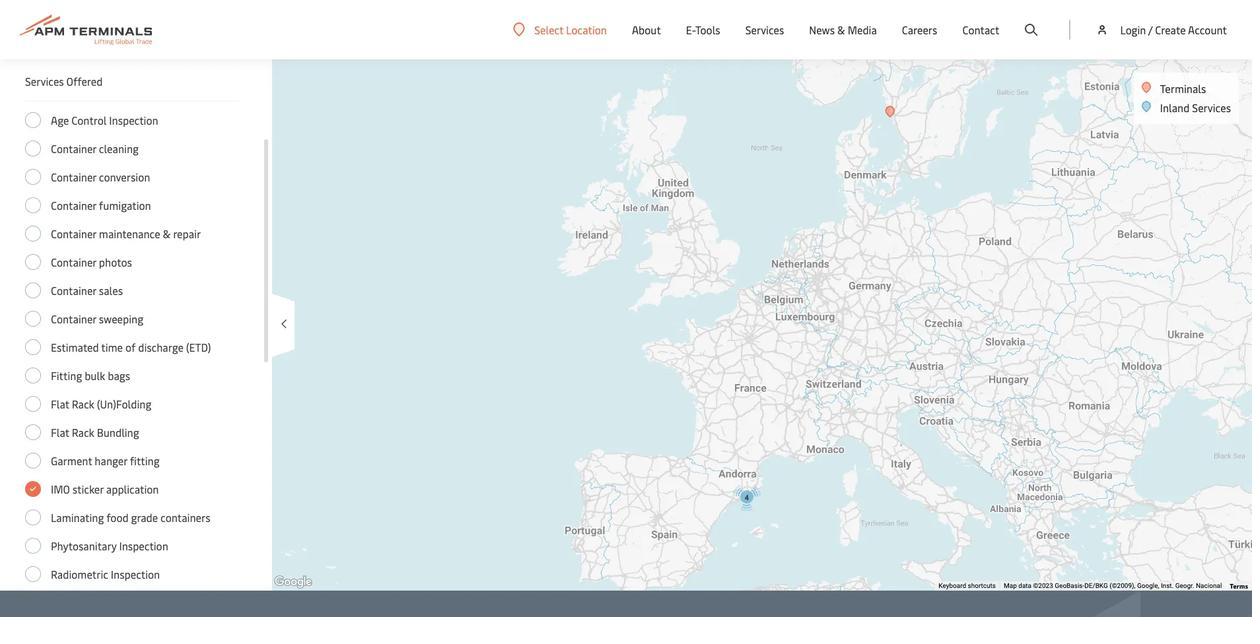 Task type: describe. For each thing, give the bounding box(es) containing it.
age
[[51, 113, 69, 128]]

inspection for radiometric inspection
[[111, 567, 160, 582]]

application
[[106, 482, 159, 497]]

tools
[[696, 22, 721, 37]]

4
[[745, 494, 749, 502]]

geobasis-
[[1055, 583, 1085, 590]]

select
[[535, 22, 564, 37]]

flat for flat rack  (un)folding
[[51, 397, 69, 412]]

media
[[848, 22, 877, 37]]

fitting
[[130, 454, 160, 468]]

Container sweeping radio
[[25, 311, 41, 327]]

careers button
[[902, 0, 938, 59]]

photos
[[99, 255, 132, 270]]

laminating food grade containers
[[51, 511, 210, 525]]

age control inspection
[[51, 113, 158, 128]]

rack for bundling
[[72, 425, 94, 440]]

nacional
[[1196, 583, 1222, 590]]

IMO sticker application radio
[[25, 482, 41, 497]]

login / create account
[[1121, 22, 1227, 37]]

news & media
[[809, 22, 877, 37]]

news
[[809, 22, 835, 37]]

create
[[1156, 22, 1186, 37]]

bundling
[[97, 425, 139, 440]]

phytosanitary
[[51, 539, 117, 554]]

grade
[[131, 511, 158, 525]]

control
[[72, 113, 107, 128]]

phytosanitary inspection
[[51, 539, 168, 554]]

Flat Rack  (Un)Folding radio
[[25, 396, 41, 412]]

container conversion
[[51, 170, 150, 184]]

time
[[101, 340, 123, 355]]

radiometric inspection
[[51, 567, 160, 582]]

Radiometric Inspection radio
[[25, 567, 41, 583]]

©2023
[[1034, 583, 1054, 590]]

estimated time of discharge (etd)
[[51, 340, 211, 355]]

services offered
[[25, 74, 103, 89]]

container for container fumigation
[[51, 198, 96, 213]]

container fumigation
[[51, 198, 151, 213]]

fumigation
[[99, 198, 151, 213]]

conversion
[[99, 170, 150, 184]]

container for container cleaning
[[51, 141, 96, 156]]

Garment hanger fitting radio
[[25, 453, 41, 469]]

rack for (un)folding
[[72, 397, 94, 412]]

(etd)
[[186, 340, 211, 355]]

container photos
[[51, 255, 132, 270]]

0 vertical spatial inspection
[[109, 113, 158, 128]]

about
[[632, 22, 661, 37]]

containers
[[161, 511, 210, 525]]

map region
[[207, 0, 1253, 618]]

geogr.
[[1176, 583, 1195, 590]]

bags
[[108, 369, 130, 383]]

shortcuts
[[968, 583, 996, 590]]

Container conversion radio
[[25, 169, 41, 185]]

garment hanger fitting
[[51, 454, 160, 468]]

select location
[[535, 22, 607, 37]]

Estimated time of discharge (ETD) radio
[[25, 340, 41, 355]]

Age Control Inspection radio
[[25, 112, 41, 128]]

de/bkg
[[1085, 583, 1108, 590]]

flat for flat rack bundling
[[51, 425, 69, 440]]

(un)folding
[[97, 397, 151, 412]]

hanger
[[95, 454, 127, 468]]



Task type: vqa. For each thing, say whether or not it's contained in the screenshot.
Flat Rack  (Un)Folding the flat
yes



Task type: locate. For each thing, give the bounding box(es) containing it.
food
[[107, 511, 129, 525]]

terms
[[1230, 582, 1249, 591]]

7 container from the top
[[51, 312, 96, 326]]

inspection for phytosanitary inspection
[[119, 539, 168, 554]]

radiometric
[[51, 567, 108, 582]]

2 vertical spatial inspection
[[111, 567, 160, 582]]

& left repair
[[163, 227, 171, 241]]

1 container from the top
[[51, 141, 96, 156]]

flat right flat rack bundling radio
[[51, 425, 69, 440]]

location
[[566, 22, 607, 37]]

inspection up cleaning
[[109, 113, 158, 128]]

1 horizontal spatial &
[[838, 22, 845, 37]]

services button
[[746, 0, 784, 59]]

login
[[1121, 22, 1146, 37]]

container up "estimated"
[[51, 312, 96, 326]]

&
[[838, 22, 845, 37], [163, 227, 171, 241]]

account
[[1188, 22, 1227, 37]]

container up container photos
[[51, 227, 96, 241]]

1 rack from the top
[[72, 397, 94, 412]]

2 flat from the top
[[51, 425, 69, 440]]

discharge
[[138, 340, 184, 355]]

data
[[1019, 583, 1032, 590]]

imo sticker application
[[51, 482, 159, 497]]

container
[[51, 141, 96, 156], [51, 170, 96, 184], [51, 198, 96, 213], [51, 227, 96, 241], [51, 255, 96, 270], [51, 283, 96, 298], [51, 312, 96, 326]]

terminals
[[1161, 81, 1207, 96]]

flat
[[51, 397, 69, 412], [51, 425, 69, 440]]

cleaning
[[99, 141, 139, 156]]

4 container from the top
[[51, 227, 96, 241]]

/
[[1149, 22, 1153, 37]]

e-tools button
[[686, 0, 721, 59]]

google,
[[1138, 583, 1160, 590]]

Fitting bulk bags radio
[[25, 368, 41, 384]]

e-tools
[[686, 22, 721, 37]]

estimated
[[51, 340, 99, 355]]

login / create account link
[[1096, 0, 1227, 59]]

fitting
[[51, 369, 82, 383]]

sticker
[[72, 482, 104, 497]]

2 horizontal spatial services
[[1193, 100, 1231, 115]]

about button
[[632, 0, 661, 59]]

container for container sweeping
[[51, 312, 96, 326]]

services for services
[[746, 22, 784, 37]]

flat rack  (un)folding
[[51, 397, 151, 412]]

e-
[[686, 22, 696, 37]]

contact
[[963, 22, 1000, 37]]

2 rack from the top
[[72, 425, 94, 440]]

services left offered
[[25, 74, 64, 89]]

map
[[1004, 583, 1017, 590]]

services for services offered
[[25, 74, 64, 89]]

flat rack bundling
[[51, 425, 139, 440]]

services right tools
[[746, 22, 784, 37]]

terms link
[[1230, 582, 1249, 591]]

1 flat from the top
[[51, 397, 69, 412]]

keyboard shortcuts
[[939, 583, 996, 590]]

of
[[125, 340, 136, 355]]

Laminating food grade containers radio
[[25, 510, 41, 526]]

google image
[[272, 574, 315, 591]]

Container photos radio
[[25, 254, 41, 270]]

Phytosanitary Inspection radio
[[25, 538, 41, 554]]

bulk
[[85, 369, 105, 383]]

inspection down grade
[[119, 539, 168, 554]]

inland services
[[1161, 100, 1231, 115]]

container for container maintenance & repair
[[51, 227, 96, 241]]

inspection
[[109, 113, 158, 128], [119, 539, 168, 554], [111, 567, 160, 582]]

container down container photos
[[51, 283, 96, 298]]

inland
[[1161, 100, 1190, 115]]

keyboard shortcuts button
[[939, 582, 996, 591]]

container maintenance & repair
[[51, 227, 201, 241]]

keyboard
[[939, 583, 967, 590]]

sweeping
[[99, 312, 143, 326]]

1 horizontal spatial services
[[746, 22, 784, 37]]

rack
[[72, 397, 94, 412], [72, 425, 94, 440]]

inspection down phytosanitary inspection
[[111, 567, 160, 582]]

0 horizontal spatial &
[[163, 227, 171, 241]]

fitting bulk bags
[[51, 369, 130, 383]]

container down container cleaning
[[51, 170, 96, 184]]

container cleaning
[[51, 141, 139, 156]]

container down age
[[51, 141, 96, 156]]

repair
[[173, 227, 201, 241]]

1 vertical spatial rack
[[72, 425, 94, 440]]

3 container from the top
[[51, 198, 96, 213]]

6 container from the top
[[51, 283, 96, 298]]

1 vertical spatial flat
[[51, 425, 69, 440]]

container for container conversion
[[51, 170, 96, 184]]

container up container sales
[[51, 255, 96, 270]]

2 container from the top
[[51, 170, 96, 184]]

Flat Rack Bundling radio
[[25, 425, 41, 441]]

container down container conversion
[[51, 198, 96, 213]]

5 container from the top
[[51, 255, 96, 270]]

services down terminals
[[1193, 100, 1231, 115]]

contact button
[[963, 0, 1000, 59]]

careers
[[902, 22, 938, 37]]

(©2009),
[[1110, 583, 1136, 590]]

0 vertical spatial &
[[838, 22, 845, 37]]

sales
[[99, 283, 123, 298]]

Container maintenance & repair radio
[[25, 226, 41, 242]]

& inside news & media dropdown button
[[838, 22, 845, 37]]

0 vertical spatial services
[[746, 22, 784, 37]]

news & media button
[[809, 0, 877, 59]]

container for container sales
[[51, 283, 96, 298]]

laminating
[[51, 511, 104, 525]]

container sales
[[51, 283, 123, 298]]

1 vertical spatial inspection
[[119, 539, 168, 554]]

flat right flat rack  (un)folding "radio"
[[51, 397, 69, 412]]

Container cleaning radio
[[25, 141, 41, 157]]

1 vertical spatial services
[[25, 74, 64, 89]]

Container fumigation radio
[[25, 198, 41, 213]]

0 vertical spatial rack
[[72, 397, 94, 412]]

& right news
[[838, 22, 845, 37]]

imo
[[51, 482, 70, 497]]

1 vertical spatial &
[[163, 227, 171, 241]]

0 vertical spatial flat
[[51, 397, 69, 412]]

0 horizontal spatial services
[[25, 74, 64, 89]]

inst.
[[1161, 583, 1174, 590]]

Container sales radio
[[25, 283, 41, 299]]

rack up garment on the bottom
[[72, 425, 94, 440]]

offered
[[66, 74, 103, 89]]

services
[[746, 22, 784, 37], [25, 74, 64, 89], [1193, 100, 1231, 115]]

garment
[[51, 454, 92, 468]]

select location button
[[513, 22, 607, 37]]

2 vertical spatial services
[[1193, 100, 1231, 115]]

map data ©2023 geobasis-de/bkg (©2009), google, inst. geogr. nacional
[[1004, 583, 1222, 590]]

container sweeping
[[51, 312, 143, 326]]

maintenance
[[99, 227, 160, 241]]

container for container photos
[[51, 255, 96, 270]]

rack down fitting bulk bags
[[72, 397, 94, 412]]



